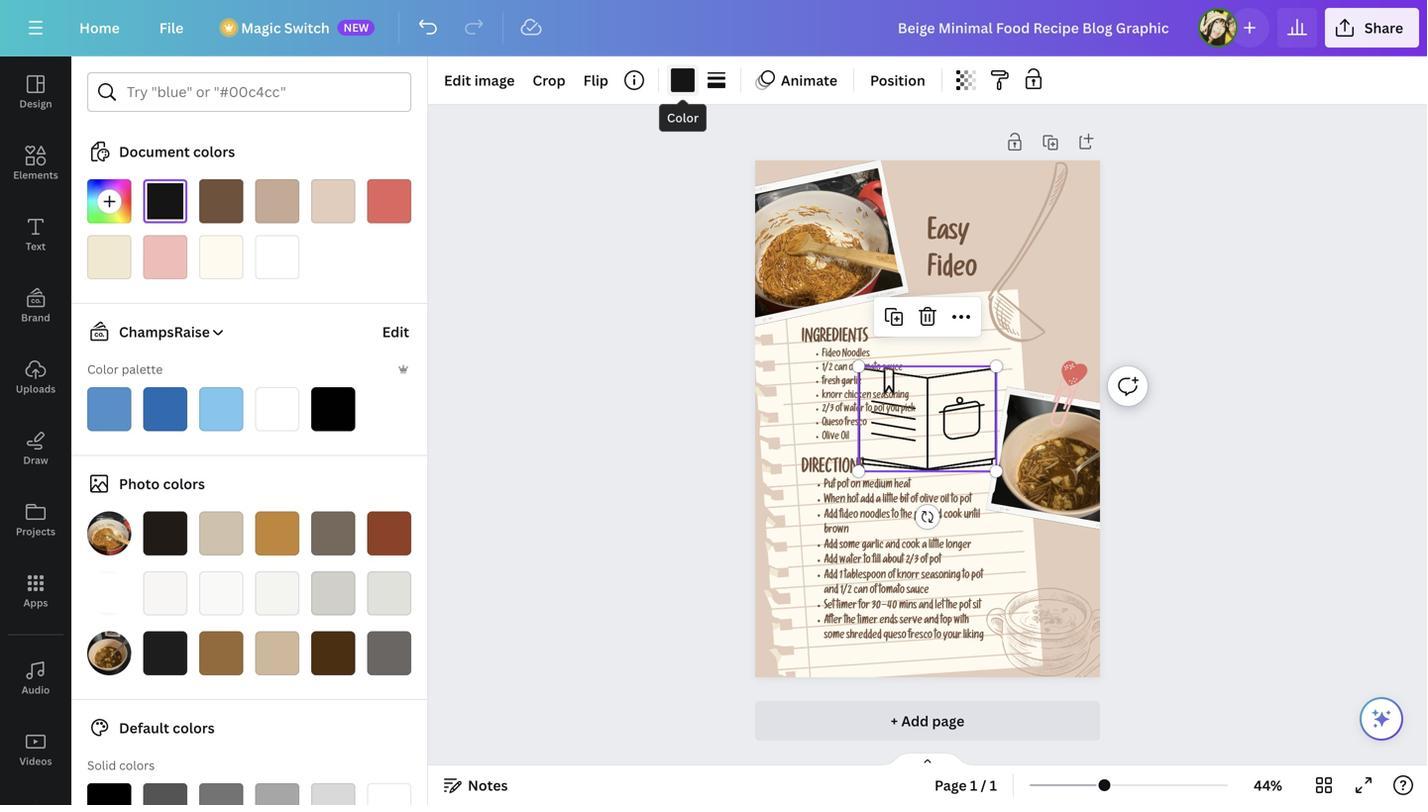 Task type: describe. For each thing, give the bounding box(es) containing it.
file
[[159, 18, 184, 37]]

olive
[[822, 433, 840, 443]]

videos
[[19, 755, 52, 769]]

add a new color image
[[87, 179, 131, 224]]

until
[[964, 511, 980, 522]]

sit
[[973, 602, 981, 613]]

of right 'about'
[[921, 556, 928, 568]]

fresco inside put pot on medium heat when hot add a little bit of olive oil to pot add fideo noodles to the pot and cook until brown add some garlic and cook a little longer add water to fill about 2/3 of pot add 1 tablespoon of knorr seasoning to pot and 1/2 can of tomato sauce set timer for 30-40 mins and let the pot sit after the timer ends serve and top with some shredded queso fresco to your liking
[[909, 632, 933, 643]]

let
[[935, 602, 944, 613]]

edit for edit
[[382, 323, 409, 342]]

projects button
[[0, 485, 71, 556]]

hot
[[847, 496, 859, 507]]

1 vertical spatial some
[[824, 632, 845, 643]]

put
[[824, 481, 836, 492]]

liking
[[964, 632, 984, 643]]

add a new color image
[[87, 179, 131, 224]]

chicken
[[845, 392, 872, 402]]

white #ffffff image
[[367, 784, 411, 806]]

colors for solid colors
[[119, 758, 155, 774]]

1 horizontal spatial little
[[929, 541, 944, 552]]

serve
[[900, 617, 923, 628]]

photo
[[119, 475, 160, 494]]

after
[[824, 617, 843, 628]]

#f9f9f7 image
[[199, 572, 243, 616]]

#d0cfc8 image
[[311, 572, 355, 616]]

projects
[[16, 525, 56, 539]]

about
[[883, 556, 904, 568]]

can inside put pot on medium heat when hot add a little bit of olive oil to pot add fideo noodles to the pot and cook until brown add some garlic and cook a little longer add water to fill about 2/3 of pot add 1 tablespoon of knorr seasoning to pot and 1/2 can of tomato sauce set timer for 30-40 mins and let the pot sit after the timer ends serve and top with some shredded queso fresco to your liking
[[854, 587, 868, 598]]

water inside put pot on medium heat when hot add a little bit of olive oil to pot add fideo noodles to the pot and cook until brown add some garlic and cook a little longer add water to fill about 2/3 of pot add 1 tablespoon of knorr seasoning to pot and 1/2 can of tomato sauce set timer for 30-40 mins and let the pot sit after the timer ends serve and top with some shredded queso fresco to your liking
[[840, 556, 862, 568]]

garlic inside put pot on medium heat when hot add a little bit of olive oil to pot add fideo noodles to the pot and cook until brown add some garlic and cook a little longer add water to fill about 2/3 of pot add 1 tablespoon of knorr seasoning to pot and 1/2 can of tomato sauce set timer for 30-40 mins and let the pot sit after the timer ends serve and top with some shredded queso fresco to your liking
[[862, 541, 884, 552]]

show pages image
[[880, 752, 975, 768]]

+
[[891, 712, 898, 731]]

#f4f4f1 image
[[255, 572, 299, 616]]

add inside + add page button
[[902, 712, 929, 731]]

+ add page button
[[755, 702, 1100, 742]]

videos button
[[0, 715, 71, 786]]

fideo noodles 1/2 can of tomato sauce fresh garlic knorr chicken seasoning 2/3 of water to pot you pick queso fresco olive oil
[[822, 350, 915, 443]]

audio
[[22, 684, 50, 697]]

edit for edit image
[[444, 71, 471, 90]]

tomato inside fideo noodles 1/2 can of tomato sauce fresh garlic knorr chicken seasoning 2/3 of water to pot you pick queso fresco olive oil
[[858, 364, 881, 374]]

image
[[475, 71, 515, 90]]

and up 'about'
[[886, 541, 900, 552]]

longer
[[946, 541, 972, 552]]

and left top
[[924, 617, 939, 628]]

#75c6ef image
[[199, 388, 243, 432]]

with
[[954, 617, 969, 628]]

44%
[[1254, 777, 1283, 796]]

0 vertical spatial little
[[883, 496, 898, 507]]

pot up sit
[[972, 571, 983, 583]]

#6a6663 image
[[367, 632, 411, 676]]

+ add page
[[891, 712, 965, 731]]

notes
[[468, 777, 508, 796]]

draw button
[[0, 413, 71, 485]]

sauce inside fideo noodles 1/2 can of tomato sauce fresh garlic knorr chicken seasoning 2/3 of water to pot you pick queso fresco olive oil
[[883, 364, 903, 374]]

palette
[[122, 361, 163, 378]]

colors for default colors
[[173, 719, 215, 738]]

#c8a994 image
[[255, 179, 299, 224]]

elements
[[13, 169, 58, 182]]

draw
[[23, 454, 48, 467]]

1 horizontal spatial the
[[901, 511, 912, 522]]

default colors
[[119, 719, 215, 738]]

#f6bbb7 image
[[143, 235, 187, 280]]

seasoning inside fideo noodles 1/2 can of tomato sauce fresh garlic knorr chicken seasoning 2/3 of water to pot you pick queso fresco olive oil
[[873, 392, 909, 402]]

2/3 inside fideo noodles 1/2 can of tomato sauce fresh garlic knorr chicken seasoning 2/3 of water to pot you pick queso fresco olive oil
[[822, 405, 834, 416]]

pot down "olive"
[[914, 511, 926, 522]]

elements button
[[0, 128, 71, 199]]

44% button
[[1236, 770, 1301, 802]]

0 horizontal spatial cook
[[902, 541, 920, 552]]

0 vertical spatial fideo
[[928, 258, 977, 286]]

queso
[[822, 419, 843, 430]]

position
[[870, 71, 926, 90]]

champsraise button
[[79, 320, 226, 344]]

flip button
[[576, 64, 617, 96]]

home link
[[63, 8, 136, 48]]

oil
[[941, 496, 950, 507]]

magic
[[241, 18, 281, 37]]

colors for document colors
[[193, 142, 235, 161]]

on
[[851, 481, 861, 492]]

0 horizontal spatial a
[[876, 496, 881, 507]]

fresh
[[822, 378, 840, 388]]

bit
[[900, 496, 909, 507]]

page
[[935, 777, 967, 796]]

page 1 / 1
[[935, 777, 997, 796]]

page
[[932, 712, 965, 731]]

notes button
[[436, 770, 516, 802]]

of down noodles
[[849, 364, 856, 374]]

medium
[[863, 481, 893, 492]]

laddle icon image
[[949, 158, 1139, 357]]

2 horizontal spatial the
[[946, 602, 958, 613]]

ingredients
[[802, 331, 868, 348]]

0 vertical spatial some
[[840, 541, 860, 552]]

#ffffff image
[[255, 235, 299, 280]]

side panel tab list
[[0, 57, 71, 806]]

apps
[[23, 597, 48, 610]]

oil
[[841, 433, 849, 443]]

fideo
[[840, 511, 859, 522]]

#d2b799 image
[[255, 632, 299, 676]]

magic switch
[[241, 18, 330, 37]]

pot left on
[[837, 481, 849, 492]]

brand
[[21, 311, 50, 325]]

gray #737373 image
[[199, 784, 243, 806]]

and up set
[[824, 587, 839, 598]]

mins
[[899, 602, 917, 613]]

switch
[[284, 18, 330, 37]]

#f9f9f7 image
[[199, 572, 243, 616]]

easy
[[928, 222, 970, 249]]

position button
[[863, 64, 934, 96]]

brand button
[[0, 271, 71, 342]]

color palette
[[87, 361, 163, 378]]

new
[[344, 20, 369, 35]]

color for color palette
[[87, 361, 119, 378]]

when
[[824, 496, 846, 507]]

fideo inside fideo noodles 1/2 can of tomato sauce fresh garlic knorr chicken seasoning 2/3 of water to pot you pick queso fresco olive oil
[[822, 350, 841, 361]]

easy fideo
[[928, 222, 977, 286]]

top
[[941, 617, 952, 628]]

#943c21 image
[[367, 512, 411, 556]]

#d0cfc8 image
[[311, 572, 355, 616]]

sauce inside put pot on medium heat when hot add a little bit of olive oil to pot add fideo noodles to the pot and cook until brown add some garlic and cook a little longer add water to fill about 2/3 of pot add 1 tablespoon of knorr seasoning to pot and 1/2 can of tomato sauce set timer for 30-40 mins and let the pot sit after the timer ends serve and top with some shredded queso fresco to your liking
[[907, 587, 929, 598]]

to left your
[[935, 632, 942, 643]]

to right noodles
[[892, 511, 899, 522]]

Try "blue" or "#00c4cc" search field
[[127, 73, 399, 111]]

file button
[[144, 8, 199, 48]]

pot right 'about'
[[930, 556, 941, 568]]

2 horizontal spatial 1
[[990, 777, 997, 796]]

knorr inside fideo noodles 1/2 can of tomato sauce fresh garlic knorr chicken seasoning 2/3 of water to pot you pick queso fresco olive oil
[[822, 392, 843, 402]]

for
[[859, 602, 870, 613]]

champsraise
[[119, 323, 210, 342]]

1 inside put pot on medium heat when hot add a little bit of olive oil to pot add fideo noodles to the pot and cook until brown add some garlic and cook a little longer add water to fill about 2/3 of pot add 1 tablespoon of knorr seasoning to pot and 1/2 can of tomato sauce set timer for 30-40 mins and let the pot sit after the timer ends serve and top with some shredded queso fresco to your liking
[[840, 571, 843, 583]]

solid colors
[[87, 758, 155, 774]]

crop
[[533, 71, 566, 90]]



Task type: locate. For each thing, give the bounding box(es) containing it.
2/3 up queso
[[822, 405, 834, 416]]

1/2 down tablespoon
[[841, 587, 852, 598]]

fresco inside fideo noodles 1/2 can of tomato sauce fresh garlic knorr chicken seasoning 2/3 of water to pot you pick queso fresco olive oil
[[845, 419, 867, 430]]

shredded
[[847, 632, 882, 643]]

1 vertical spatial fideo
[[822, 350, 841, 361]]

canva assistant image
[[1370, 708, 1394, 732]]

0 horizontal spatial 1
[[840, 571, 843, 583]]

0 vertical spatial 2/3
[[822, 405, 834, 416]]

#166bb5 image
[[143, 388, 187, 432], [143, 388, 187, 432]]

seasoning up you
[[873, 392, 909, 402]]

colors for photo colors
[[163, 475, 205, 494]]

color
[[667, 110, 699, 126], [87, 361, 119, 378]]

#78695c image
[[311, 512, 355, 556], [311, 512, 355, 556]]

1/2 inside fideo noodles 1/2 can of tomato sauce fresh garlic knorr chicken seasoning 2/3 of water to pot you pick queso fresco olive oil
[[822, 364, 833, 374]]

#d2b799 image
[[255, 632, 299, 676]]

0 horizontal spatial timer
[[837, 602, 857, 613]]

sauce up mins
[[907, 587, 929, 598]]

fideo down easy
[[928, 258, 977, 286]]

knorr down 'about'
[[897, 571, 920, 583]]

set
[[824, 602, 835, 613]]

#d1c1ab image
[[199, 512, 243, 556], [199, 512, 243, 556]]

1 left tablespoon
[[840, 571, 843, 583]]

the right let
[[946, 602, 958, 613]]

little left bit
[[883, 496, 898, 507]]

1 horizontal spatial edit
[[444, 71, 471, 90]]

1
[[840, 571, 843, 583], [970, 777, 978, 796], [990, 777, 997, 796]]

colors right document in the left of the page
[[193, 142, 235, 161]]

cook up 'about'
[[902, 541, 920, 552]]

0 horizontal spatial sauce
[[883, 364, 903, 374]]

flip
[[584, 71, 609, 90]]

photo colors
[[119, 475, 205, 494]]

#c8a994 image
[[255, 179, 299, 224]]

pot left you
[[874, 405, 885, 416]]

1 horizontal spatial cook
[[944, 511, 963, 522]]

edit image
[[444, 71, 515, 90]]

#ffffff image
[[255, 235, 299, 280], [255, 388, 299, 432], [255, 388, 299, 432]]

garlic
[[842, 378, 862, 388], [862, 541, 884, 552]]

1 vertical spatial 2/3
[[906, 556, 919, 568]]

seasoning inside put pot on medium heat when hot add a little bit of olive oil to pot add fideo noodles to the pot and cook until brown add some garlic and cook a little longer add water to fill about 2/3 of pot add 1 tablespoon of knorr seasoning to pot and 1/2 can of tomato sauce set timer for 30-40 mins and let the pot sit after the timer ends serve and top with some shredded queso fresco to your liking
[[922, 571, 961, 583]]

colors right photo
[[163, 475, 205, 494]]

1 left /
[[970, 777, 978, 796]]

and
[[928, 511, 942, 522], [886, 541, 900, 552], [824, 587, 839, 598], [919, 602, 934, 613], [924, 617, 939, 628]]

garlic up fill
[[862, 541, 884, 552]]

1 horizontal spatial 1/2
[[841, 587, 852, 598]]

#e1e1dc image
[[367, 572, 411, 616], [367, 572, 411, 616]]

fresco up 'oil'
[[845, 419, 867, 430]]

#6a6663 image
[[367, 632, 411, 676]]

fresco down serve on the right bottom of page
[[909, 632, 933, 643]]

#f3e8d0 image
[[87, 235, 131, 280]]

30-
[[872, 602, 887, 613]]

apps button
[[0, 556, 71, 628]]

#f4f4f1 image
[[255, 572, 299, 616]]

can up fresh
[[835, 364, 848, 374]]

share
[[1365, 18, 1404, 37]]

0 horizontal spatial little
[[883, 496, 898, 507]]

tomato
[[858, 364, 881, 374], [879, 587, 905, 598]]

1 vertical spatial seasoning
[[922, 571, 961, 583]]

/
[[981, 777, 987, 796]]

1 horizontal spatial 1
[[970, 777, 978, 796]]

the down bit
[[901, 511, 912, 522]]

1 vertical spatial little
[[929, 541, 944, 552]]

seasoning up let
[[922, 571, 961, 583]]

#725039 image
[[199, 179, 243, 224], [199, 179, 243, 224]]

#4890cd image
[[87, 388, 131, 432]]

design
[[19, 97, 52, 111]]

#1d1d1e image
[[143, 632, 187, 676], [143, 632, 187, 676]]

0 horizontal spatial 2/3
[[822, 405, 834, 416]]

1 horizontal spatial fresco
[[909, 632, 933, 643]]

audio button
[[0, 643, 71, 715]]

1/2 inside put pot on medium heat when hot add a little bit of olive oil to pot add fideo noodles to the pot and cook until brown add some garlic and cook a little longer add water to fill about 2/3 of pot add 1 tablespoon of knorr seasoning to pot and 1/2 can of tomato sauce set timer for 30-40 mins and let the pot sit after the timer ends serve and top with some shredded queso fresco to your liking
[[841, 587, 852, 598]]

timer right set
[[837, 602, 857, 613]]

solid
[[87, 758, 116, 774]]

sauce
[[883, 364, 903, 374], [907, 587, 929, 598]]

#f7f6f5 image
[[143, 572, 187, 616], [143, 572, 187, 616]]

0 horizontal spatial fresco
[[845, 419, 867, 430]]

pot up until
[[960, 496, 972, 507]]

pot inside fideo noodles 1/2 can of tomato sauce fresh garlic knorr chicken seasoning 2/3 of water to pot you pick queso fresco olive oil
[[874, 405, 885, 416]]

2/3 inside put pot on medium heat when hot add a little bit of olive oil to pot add fideo noodles to the pot and cook until brown add some garlic and cook a little longer add water to fill about 2/3 of pot add 1 tablespoon of knorr seasoning to pot and 1/2 can of tomato sauce set timer for 30-40 mins and let the pot sit after the timer ends serve and top with some shredded queso fresco to your liking
[[906, 556, 919, 568]]

to left fill
[[864, 556, 871, 568]]

uploads
[[16, 383, 56, 396]]

directions
[[802, 461, 865, 480]]

some down after
[[824, 632, 845, 643]]

home
[[79, 18, 120, 37]]

design button
[[0, 57, 71, 128]]

water down chicken on the right top of page
[[844, 405, 864, 416]]

pot
[[874, 405, 885, 416], [837, 481, 849, 492], [960, 496, 972, 507], [914, 511, 926, 522], [930, 556, 941, 568], [972, 571, 983, 583], [960, 602, 971, 613]]

to down chicken on the right top of page
[[866, 405, 873, 416]]

0 vertical spatial timer
[[837, 602, 857, 613]]

1 vertical spatial garlic
[[862, 541, 884, 552]]

gray #a6a6a6 image
[[255, 784, 299, 806], [255, 784, 299, 806]]

1 vertical spatial water
[[840, 556, 862, 568]]

40
[[887, 602, 897, 613]]

crop button
[[525, 64, 574, 96]]

to inside fideo noodles 1/2 can of tomato sauce fresh garlic knorr chicken seasoning 2/3 of water to pot you pick queso fresco olive oil
[[866, 405, 873, 416]]

#943c21 image
[[367, 512, 411, 556]]

#151516 image
[[143, 179, 187, 224], [143, 179, 187, 224]]

color down 'main' menu bar
[[667, 110, 699, 126]]

edit
[[444, 71, 471, 90], [382, 323, 409, 342]]

of up queso
[[836, 405, 842, 416]]

1/2 up fresh
[[822, 364, 833, 374]]

default
[[119, 719, 169, 738]]

#c48433 image
[[255, 512, 299, 556], [255, 512, 299, 556]]

ends
[[880, 617, 898, 628]]

1 vertical spatial knorr
[[897, 571, 920, 583]]

and down "olive"
[[928, 511, 942, 522]]

1 horizontal spatial knorr
[[897, 571, 920, 583]]

2/3 right 'about'
[[906, 556, 919, 568]]

0 vertical spatial edit
[[444, 71, 471, 90]]

text button
[[0, 199, 71, 271]]

1 vertical spatial a
[[922, 541, 927, 552]]

little
[[883, 496, 898, 507], [929, 541, 944, 552]]

0 horizontal spatial can
[[835, 364, 848, 374]]

water
[[844, 405, 864, 416], [840, 556, 862, 568]]

#e5645e image
[[367, 179, 411, 224]]

add
[[824, 511, 838, 522], [824, 541, 838, 552], [824, 556, 838, 568], [824, 571, 838, 583], [902, 712, 929, 731]]

#010101 image
[[311, 388, 355, 432]]

to down longer
[[963, 571, 970, 583]]

1 vertical spatial color
[[87, 361, 119, 378]]

1 horizontal spatial timer
[[858, 617, 878, 628]]

#4890cd image
[[87, 388, 131, 432]]

#4f2d0b image
[[311, 632, 355, 676], [311, 632, 355, 676]]

#e4ccbc image
[[311, 179, 355, 224], [311, 179, 355, 224]]

of down 'about'
[[888, 571, 895, 583]]

knorr inside put pot on medium heat when hot add a little bit of olive oil to pot add fideo noodles to the pot and cook until brown add some garlic and cook a little longer add water to fill about 2/3 of pot add 1 tablespoon of knorr seasoning to pot and 1/2 can of tomato sauce set timer for 30-40 mins and let the pot sit after the timer ends serve and top with some shredded queso fresco to your liking
[[897, 571, 920, 583]]

pot left sit
[[960, 602, 971, 613]]

white #ffffff image
[[367, 784, 411, 806]]

a left longer
[[922, 541, 927, 552]]

of right bit
[[911, 496, 918, 507]]

cook
[[944, 511, 963, 522], [902, 541, 920, 552]]

light gray #d9d9d9 image
[[311, 784, 355, 806], [311, 784, 355, 806]]

#221a16 image
[[143, 512, 187, 556], [143, 512, 187, 556]]

0 horizontal spatial fideo
[[822, 350, 841, 361]]

edit button
[[380, 312, 411, 352]]

1 vertical spatial can
[[854, 587, 868, 598]]

gray #737373 image
[[199, 784, 243, 806]]

colors right "default"
[[173, 719, 215, 738]]

0 vertical spatial garlic
[[842, 378, 862, 388]]

little left longer
[[929, 541, 944, 552]]

queso
[[884, 632, 907, 643]]

text
[[26, 240, 46, 253]]

some down brown
[[840, 541, 860, 552]]

document
[[119, 142, 190, 161]]

put pot on medium heat when hot add a little bit of olive oil to pot add fideo noodles to the pot and cook until brown add some garlic and cook a little longer add water to fill about 2/3 of pot add 1 tablespoon of knorr seasoning to pot and 1/2 can of tomato sauce set timer for 30-40 mins and let the pot sit after the timer ends serve and top with some shredded queso fresco to your liking
[[824, 481, 984, 643]]

0 horizontal spatial edit
[[382, 323, 409, 342]]

#e5645e image
[[367, 179, 411, 224]]

Design title text field
[[882, 8, 1190, 48]]

olive
[[920, 496, 939, 507]]

color left palette
[[87, 361, 119, 378]]

1 vertical spatial the
[[946, 602, 958, 613]]

0 vertical spatial cook
[[944, 511, 963, 522]]

water inside fideo noodles 1/2 can of tomato sauce fresh garlic knorr chicken seasoning 2/3 of water to pot you pick queso fresco olive oil
[[844, 405, 864, 416]]

0 vertical spatial sauce
[[883, 364, 903, 374]]

cook down oil
[[944, 511, 963, 522]]

0 vertical spatial tomato
[[858, 364, 881, 374]]

0 vertical spatial can
[[835, 364, 848, 374]]

tomato inside put pot on medium heat when hot add a little bit of olive oil to pot add fideo noodles to the pot and cook until brown add some garlic and cook a little longer add water to fill about 2/3 of pot add 1 tablespoon of knorr seasoning to pot and 1/2 can of tomato sauce set timer for 30-40 mins and let the pot sit after the timer ends serve and top with some shredded queso fresco to your liking
[[879, 587, 905, 598]]

to right oil
[[951, 496, 958, 507]]

#151516 image
[[671, 68, 695, 92], [671, 68, 695, 92]]

of up 30-
[[870, 587, 877, 598]]

0 vertical spatial knorr
[[822, 392, 843, 402]]

fideo down ingredients
[[822, 350, 841, 361]]

seasoning
[[873, 392, 909, 402], [922, 571, 961, 583]]

1 vertical spatial timer
[[858, 617, 878, 628]]

brown
[[824, 526, 849, 537]]

0 horizontal spatial color
[[87, 361, 119, 378]]

1 vertical spatial cook
[[902, 541, 920, 552]]

noodles
[[843, 350, 870, 361]]

0 vertical spatial the
[[901, 511, 912, 522]]

can inside fideo noodles 1/2 can of tomato sauce fresh garlic knorr chicken seasoning 2/3 of water to pot you pick queso fresco olive oil
[[835, 364, 848, 374]]

0 vertical spatial seasoning
[[873, 392, 909, 402]]

1 horizontal spatial can
[[854, 587, 868, 598]]

#f6bbb7 image
[[143, 235, 187, 280]]

0 horizontal spatial the
[[844, 617, 856, 628]]

edit inside popup button
[[444, 71, 471, 90]]

black #000000 image
[[87, 784, 131, 806], [87, 784, 131, 806]]

uploads button
[[0, 342, 71, 413]]

can up for
[[854, 587, 868, 598]]

and left let
[[919, 602, 934, 613]]

#010101 image
[[311, 388, 355, 432]]

#fffaef image
[[199, 235, 243, 280], [199, 235, 243, 280]]

1 horizontal spatial 2/3
[[906, 556, 919, 568]]

1/2
[[822, 364, 833, 374], [841, 587, 852, 598]]

the right after
[[844, 617, 856, 628]]

add
[[861, 496, 874, 507]]

color for color
[[667, 110, 699, 126]]

0 horizontal spatial seasoning
[[873, 392, 909, 402]]

tomato up 40
[[879, 587, 905, 598]]

knorr down fresh
[[822, 392, 843, 402]]

1 horizontal spatial fideo
[[928, 258, 977, 286]]

1 right /
[[990, 777, 997, 796]]

#986934 image
[[199, 632, 243, 676], [199, 632, 243, 676]]

water up tablespoon
[[840, 556, 862, 568]]

0 vertical spatial water
[[844, 405, 864, 416]]

0 vertical spatial color
[[667, 110, 699, 126]]

fill
[[873, 556, 881, 568]]

dark gray #545454 image
[[143, 784, 187, 806], [143, 784, 187, 806]]

1 horizontal spatial seasoning
[[922, 571, 961, 583]]

0 horizontal spatial knorr
[[822, 392, 843, 402]]

1 vertical spatial tomato
[[879, 587, 905, 598]]

0 vertical spatial fresco
[[845, 419, 867, 430]]

pick
[[901, 405, 915, 416]]

1 horizontal spatial a
[[922, 541, 927, 552]]

garlic up chicken on the right top of page
[[842, 378, 862, 388]]

timer down for
[[858, 617, 878, 628]]

2 vertical spatial the
[[844, 617, 856, 628]]

0 vertical spatial 1/2
[[822, 364, 833, 374]]

of
[[849, 364, 856, 374], [836, 405, 842, 416], [911, 496, 918, 507], [921, 556, 928, 568], [888, 571, 895, 583], [870, 587, 877, 598]]

edit inside button
[[382, 323, 409, 342]]

colors right solid
[[119, 758, 155, 774]]

knorr
[[822, 392, 843, 402], [897, 571, 920, 583]]

fresco
[[845, 419, 867, 430], [909, 632, 933, 643]]

edit image button
[[436, 64, 523, 96]]

tablespoon
[[845, 571, 886, 583]]

1 horizontal spatial color
[[667, 110, 699, 126]]

the
[[901, 511, 912, 522], [946, 602, 958, 613], [844, 617, 856, 628]]

noodles
[[860, 511, 890, 522]]

1 vertical spatial fresco
[[909, 632, 933, 643]]

1 vertical spatial edit
[[382, 323, 409, 342]]

a right add
[[876, 496, 881, 507]]

main menu bar
[[0, 0, 1428, 57]]

to
[[866, 405, 873, 416], [951, 496, 958, 507], [892, 511, 899, 522], [864, 556, 871, 568], [963, 571, 970, 583], [935, 632, 942, 643]]

1 vertical spatial 1/2
[[841, 587, 852, 598]]

0 vertical spatial a
[[876, 496, 881, 507]]

1 vertical spatial sauce
[[907, 587, 929, 598]]

garlic inside fideo noodles 1/2 can of tomato sauce fresh garlic knorr chicken seasoning 2/3 of water to pot you pick queso fresco olive oil
[[842, 378, 862, 388]]

you
[[887, 405, 900, 416]]

tomato down noodles
[[858, 364, 881, 374]]

share button
[[1325, 8, 1420, 48]]

#75c6ef image
[[199, 388, 243, 432]]

your
[[943, 632, 962, 643]]

0 horizontal spatial 1/2
[[822, 364, 833, 374]]

sauce up you
[[883, 364, 903, 374]]

1 horizontal spatial sauce
[[907, 587, 929, 598]]

#f3e8d0 image
[[87, 235, 131, 280]]

animate button
[[749, 64, 846, 96]]



Task type: vqa. For each thing, say whether or not it's contained in the screenshot.
questions, at the left bottom of page
no



